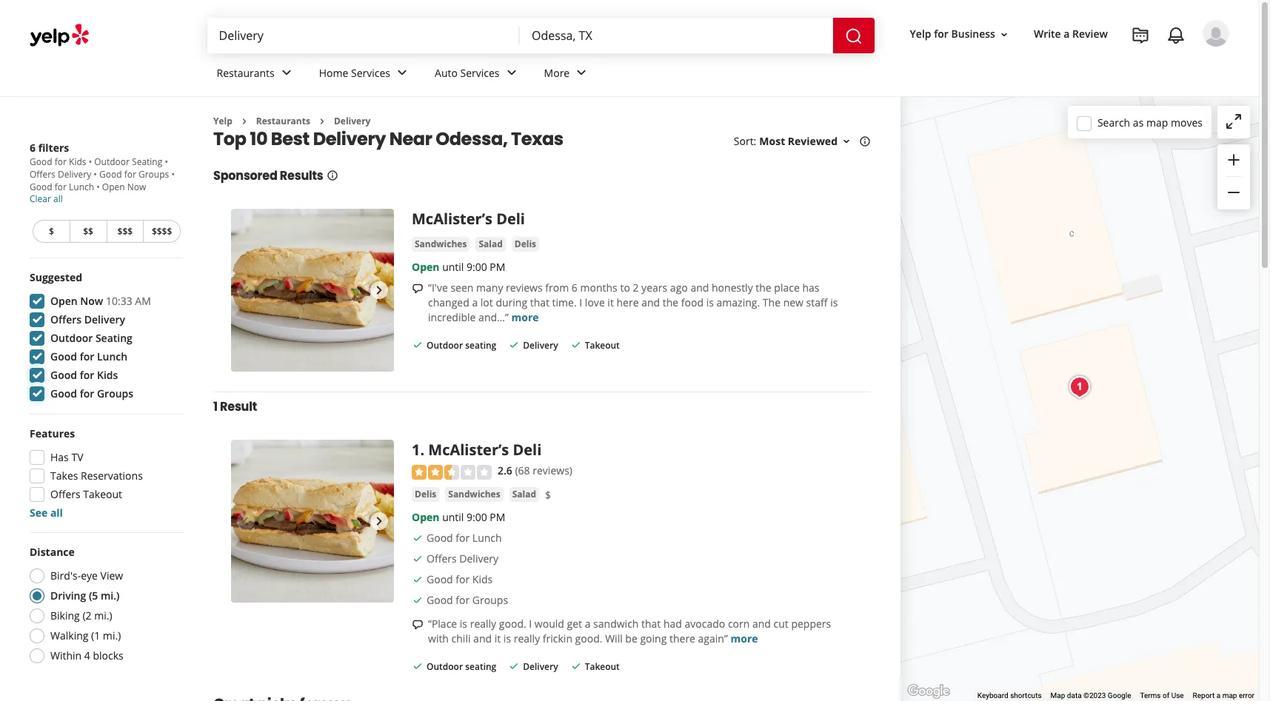 Task type: describe. For each thing, give the bounding box(es) containing it.
and left the cut
[[752, 617, 771, 631]]

offers up "place
[[427, 552, 457, 566]]

am
[[135, 294, 151, 308]]

Find text field
[[219, 27, 508, 44]]

be
[[625, 632, 638, 646]]

for inside button
[[934, 27, 949, 41]]

more link for "i've seen many reviews from 6 months to 2 years ago and honestly the place has changed a lot during that time. i love it here and the food is amazing. the new staff is incredible and…"
[[511, 311, 539, 325]]

salad for top 'salad' button
[[479, 238, 503, 251]]

1 vertical spatial salad link
[[509, 487, 539, 502]]

during
[[496, 296, 527, 310]]

4
[[84, 649, 90, 663]]

mi.) for walking (1 mi.)
[[103, 629, 121, 643]]

groups inside group
[[97, 387, 133, 401]]

2.6 (68 reviews)
[[498, 464, 572, 478]]

1 vertical spatial takeout
[[83, 487, 122, 501]]

odessa,
[[436, 127, 508, 151]]

1 vertical spatial delis link
[[412, 487, 439, 502]]

see
[[30, 506, 48, 520]]

16 speech v2 image for "place
[[412, 619, 424, 631]]

restaurants inside business categories element
[[217, 66, 275, 80]]

sandwich
[[593, 617, 639, 631]]

driving
[[50, 589, 86, 603]]

auto
[[435, 66, 458, 80]]

report
[[1193, 692, 1215, 700]]

2 vertical spatial kids
[[472, 572, 493, 586]]

auto services
[[435, 66, 500, 80]]

incredible
[[428, 311, 476, 325]]

that inside "place is really good. i would get a sandwich that had avocado corn and cut peppers with chili and it is really frickin good. will be going there again"
[[641, 617, 661, 631]]

delis for top "delis" link
[[515, 238, 536, 251]]

sandwiches for the sandwiches button corresponding to bottom sandwiches link
[[448, 488, 500, 501]]

1 vertical spatial sandwiches link
[[445, 487, 503, 502]]

mi.) for biking (2 mi.)
[[94, 609, 112, 623]]

delivery link
[[334, 115, 371, 127]]

tv
[[71, 450, 83, 464]]

24 chevron down v2 image for home services
[[393, 64, 411, 82]]

salad for 'salad' button to the right
[[512, 488, 536, 501]]

0 horizontal spatial the
[[663, 296, 679, 310]]

next image for the mcalister's deli image for previous icon
[[370, 513, 388, 531]]

blocks
[[93, 649, 123, 663]]

0 vertical spatial the
[[756, 281, 772, 295]]

$$
[[83, 225, 93, 238]]

0 vertical spatial group
[[1218, 144, 1250, 210]]

1 horizontal spatial good for groups
[[427, 593, 508, 607]]

search image
[[845, 27, 862, 45]]

0 vertical spatial takeout
[[585, 339, 620, 352]]

2 vertical spatial takeout
[[585, 660, 620, 673]]

mcalister's deli image
[[1065, 373, 1095, 402]]

features
[[30, 427, 75, 441]]

1 vertical spatial mcalister's deli link
[[428, 440, 542, 460]]

write a review
[[1034, 27, 1108, 41]]

0 horizontal spatial salad link
[[476, 237, 506, 252]]

mcalister's deli image for previous icon
[[231, 440, 394, 603]]

$$ button
[[69, 220, 106, 243]]

0 horizontal spatial good.
[[499, 617, 526, 631]]

reviews
[[506, 281, 543, 295]]

2 horizontal spatial lunch
[[472, 531, 502, 545]]

clear all link
[[30, 193, 63, 205]]

brad k. image
[[1203, 20, 1229, 47]]

business
[[951, 27, 995, 41]]

years
[[641, 281, 667, 295]]

write a review link
[[1028, 21, 1114, 48]]

sandwiches for top sandwiches link's the sandwiches button
[[415, 238, 467, 251]]

1 horizontal spatial good for lunch
[[427, 531, 502, 545]]

6 inside the "i've seen many reviews from 6 months to 2 years ago and honestly the place has changed a lot during that time. i love it here and the food is amazing. the new staff is incredible and…"
[[572, 281, 578, 295]]

0 vertical spatial really
[[470, 617, 496, 631]]

0 vertical spatial mcalister's deli link
[[412, 209, 525, 229]]

keyboard shortcuts
[[977, 692, 1042, 700]]

reviewed
[[788, 134, 838, 148]]

(2
[[82, 609, 92, 623]]

of
[[1163, 692, 1170, 700]]

lot
[[481, 296, 493, 310]]

map for moves
[[1146, 115, 1168, 129]]

moves
[[1171, 115, 1203, 129]]

error
[[1239, 692, 1255, 700]]

a inside the "i've seen many reviews from 6 months to 2 years ago and honestly the place has changed a lot during that time. i love it here and the food is amazing. the new staff is incredible and…"
[[472, 296, 478, 310]]

outdoor inside the 6 filters good for kids • outdoor seating • offers delivery • good for groups • good for lunch • open now clear all
[[94, 156, 130, 168]]

more
[[544, 66, 570, 80]]

and right chili
[[473, 632, 492, 646]]

1 for 1 . mcalister's deli
[[412, 440, 420, 460]]

$ button
[[33, 220, 69, 243]]

google
[[1108, 692, 1131, 700]]

many
[[476, 281, 503, 295]]

more for "place is really good. i would get a sandwich that had avocado corn and cut peppers with chili and it is really frickin good. will be going there again"
[[731, 632, 758, 646]]

i inside the "i've seen many reviews from 6 months to 2 years ago and honestly the place has changed a lot during that time. i love it here and the food is amazing. the new staff is incredible and…"
[[579, 296, 582, 310]]

0 vertical spatial restaurants link
[[205, 53, 307, 96]]

reviews)
[[533, 464, 572, 478]]

1 vertical spatial deli
[[513, 440, 542, 460]]

a right report on the right of page
[[1217, 692, 1221, 700]]

home services link
[[307, 53, 423, 96]]

frickin
[[543, 632, 572, 646]]

24 chevron down v2 image for more
[[573, 64, 590, 82]]

sponsored results
[[213, 168, 323, 185]]

and up food
[[691, 281, 709, 295]]

and down years
[[641, 296, 660, 310]]

previous image
[[237, 282, 255, 300]]

more for "i've seen many reviews from 6 months to 2 years ago and honestly the place has changed a lot during that time. i love it here and the food is amazing. the new staff is incredible and…"
[[511, 311, 539, 325]]

staff
[[806, 296, 828, 310]]

filters
[[38, 141, 69, 155]]

offers down takes
[[50, 487, 80, 501]]

sort:
[[734, 134, 756, 148]]

delivery inside the 6 filters good for kids • outdoor seating • offers delivery • good for groups • good for lunch • open now clear all
[[58, 168, 91, 181]]

best
[[271, 127, 310, 151]]

the
[[763, 296, 781, 310]]

services for home services
[[351, 66, 390, 80]]

lunch inside the 6 filters good for kids • outdoor seating • offers delivery • good for groups • good for lunch • open now clear all
[[69, 181, 94, 193]]

open down 2.6 star rating image
[[412, 510, 440, 524]]

24 chevron down v2 image for restaurants
[[278, 64, 295, 82]]

16 chevron down v2 image for most reviewed
[[841, 136, 852, 148]]

open inside group
[[50, 294, 78, 308]]

"place
[[428, 617, 457, 631]]

6 inside the 6 filters good for kids • outdoor seating • offers delivery • good for groups • good for lunch • open now clear all
[[30, 141, 36, 155]]

kids inside the 6 filters good for kids • outdoor seating • offers delivery • good for groups • good for lunch • open now clear all
[[69, 156, 86, 168]]

(68
[[515, 464, 530, 478]]

0 vertical spatial 16 info v2 image
[[859, 136, 871, 148]]

expand map image
[[1225, 113, 1243, 130]]

outdoor down incredible
[[427, 339, 463, 352]]

reservations
[[81, 469, 143, 483]]

there
[[669, 632, 695, 646]]

1 seating from the top
[[465, 339, 496, 352]]

it inside "place is really good. i would get a sandwich that had avocado corn and cut peppers with chili and it is really frickin good. will be going there again"
[[495, 632, 501, 646]]

from
[[545, 281, 569, 295]]

0 vertical spatial deli
[[496, 209, 525, 229]]

services for auto services
[[460, 66, 500, 80]]

write
[[1034, 27, 1061, 41]]

1 vertical spatial mcalister's
[[428, 440, 509, 460]]

9:00 for the mcalister's deli image for previous icon
[[467, 510, 487, 524]]

pm for the mcalister's deli image for previous icon
[[490, 510, 505, 524]]

most reviewed
[[759, 134, 838, 148]]

$$$ button
[[106, 220, 143, 243]]

1 slideshow element from the top
[[231, 209, 394, 372]]

view
[[100, 569, 123, 583]]

1 vertical spatial 16 info v2 image
[[326, 170, 338, 182]]

0 vertical spatial mcalister's
[[412, 209, 492, 229]]

terms
[[1140, 692, 1161, 700]]

google image
[[904, 682, 953, 701]]

0 vertical spatial good for lunch
[[50, 350, 127, 364]]

mcalister's deli image
[[1065, 373, 1095, 402]]

open inside the 6 filters good for kids • outdoor seating • offers delivery • good for groups • good for lunch • open now clear all
[[102, 181, 125, 193]]

amazing.
[[717, 296, 760, 310]]

all inside group
[[50, 506, 63, 520]]

yelp for yelp link
[[213, 115, 232, 127]]

$ inside button
[[49, 225, 54, 238]]

16 speech v2 image for "i've
[[412, 283, 424, 295]]

sponsored
[[213, 168, 277, 185]]

1 vertical spatial restaurants link
[[256, 115, 310, 127]]

"i've
[[428, 281, 448, 295]]

6 filters good for kids • outdoor seating • offers delivery • good for groups • good for lunch • open now clear all
[[30, 141, 175, 205]]

biking
[[50, 609, 80, 623]]

new
[[783, 296, 804, 310]]

(5
[[89, 589, 98, 603]]

yelp link
[[213, 115, 232, 127]]

2 seating from the top
[[465, 660, 496, 673]]

here
[[617, 296, 639, 310]]

is right chili
[[503, 632, 511, 646]]

is right staff on the top of page
[[830, 296, 838, 310]]

has
[[802, 281, 819, 295]]

0 vertical spatial salad button
[[476, 237, 506, 252]]

changed
[[428, 296, 469, 310]]

has
[[50, 450, 69, 464]]

1 vertical spatial really
[[514, 632, 540, 646]]

report a map error link
[[1193, 692, 1255, 700]]

biking (2 mi.)
[[50, 609, 112, 623]]

keyboard shortcuts button
[[977, 691, 1042, 701]]

keyboard
[[977, 692, 1008, 700]]

1 vertical spatial good for kids
[[427, 572, 493, 586]]

takes reservations
[[50, 469, 143, 483]]



Task type: locate. For each thing, give the bounding box(es) containing it.
16 chevron down v2 image inside most reviewed dropdown button
[[841, 136, 852, 148]]

2.6 star rating image
[[412, 465, 492, 480]]

1 vertical spatial good.
[[575, 632, 602, 646]]

1 horizontal spatial salad link
[[509, 487, 539, 502]]

kids inside group
[[97, 368, 118, 382]]

16 chevron down v2 image
[[998, 29, 1010, 40], [841, 136, 852, 148]]

9:00 down 2.6 star rating image
[[467, 510, 487, 524]]

that down the reviews
[[530, 296, 550, 310]]

that up going
[[641, 617, 661, 631]]

and
[[691, 281, 709, 295], [641, 296, 660, 310], [752, 617, 771, 631], [473, 632, 492, 646]]

2 next image from the top
[[370, 513, 388, 531]]

cut
[[774, 617, 789, 631]]

2 outdoor seating from the top
[[427, 660, 496, 673]]

0 vertical spatial it
[[608, 296, 614, 310]]

offers delivery up "place
[[427, 552, 498, 566]]

0 horizontal spatial salad
[[479, 238, 503, 251]]

chili
[[451, 632, 471, 646]]

time.
[[552, 296, 577, 310]]

offers up outdoor seating
[[50, 313, 82, 327]]

months
[[580, 281, 618, 295]]

see all button
[[30, 506, 63, 520]]

1 vertical spatial outdoor seating
[[427, 660, 496, 673]]

2 24 chevron down v2 image from the left
[[393, 64, 411, 82]]

sandwiches button
[[412, 237, 470, 252], [445, 487, 503, 502]]

24 chevron down v2 image right more in the left of the page
[[573, 64, 590, 82]]

0 horizontal spatial offers delivery
[[50, 313, 125, 327]]

map
[[1146, 115, 1168, 129], [1222, 692, 1237, 700]]

good for kids
[[50, 368, 118, 382], [427, 572, 493, 586]]

salad button down (68 in the left of the page
[[509, 487, 539, 502]]

mcalister's deli
[[412, 209, 525, 229]]

home services
[[319, 66, 390, 80]]

delis up the reviews
[[515, 238, 536, 251]]

really up chili
[[470, 617, 496, 631]]

24 chevron down v2 image
[[278, 64, 295, 82], [393, 64, 411, 82], [573, 64, 590, 82]]

1 horizontal spatial salad button
[[509, 487, 539, 502]]

sandwiches link down "mcalister's deli"
[[412, 237, 470, 252]]

offers delivery for for
[[427, 552, 498, 566]]

good for groups down outdoor seating
[[50, 387, 133, 401]]

report a map error
[[1193, 692, 1255, 700]]

group
[[1218, 144, 1250, 210], [25, 270, 184, 406], [25, 427, 184, 521]]

sandwiches button down "mcalister's deli"
[[412, 237, 470, 252]]

None search field
[[207, 18, 877, 53]]

1 horizontal spatial it
[[608, 296, 614, 310]]

mcalister's up 2.6 star rating image
[[428, 440, 509, 460]]

mi.) right (1
[[103, 629, 121, 643]]

seating up $$$$
[[132, 156, 162, 168]]

0 horizontal spatial now
[[80, 294, 103, 308]]

map
[[1051, 692, 1065, 700]]

16 chevron down v2 image for yelp for business
[[998, 29, 1010, 40]]

1 vertical spatial now
[[80, 294, 103, 308]]

delis button for bottom "delis" link
[[412, 487, 439, 502]]

1 horizontal spatial now
[[127, 181, 146, 193]]

deli up the reviews
[[496, 209, 525, 229]]

0 horizontal spatial groups
[[97, 387, 133, 401]]

outdoor
[[94, 156, 130, 168], [50, 331, 93, 345], [427, 339, 463, 352], [427, 660, 463, 673]]

1 vertical spatial groups
[[97, 387, 133, 401]]

going
[[640, 632, 667, 646]]

2 none field from the left
[[532, 27, 821, 44]]

it right "love"
[[608, 296, 614, 310]]

1 16 speech v2 image from the top
[[412, 283, 424, 295]]

1 vertical spatial it
[[495, 632, 501, 646]]

16 speech v2 image left the "i've
[[412, 283, 424, 295]]

$$$$
[[152, 225, 172, 238]]

0 vertical spatial yelp
[[910, 27, 931, 41]]

walking (1 mi.)
[[50, 629, 121, 643]]

yelp left business
[[910, 27, 931, 41]]

1 none field from the left
[[219, 27, 508, 44]]

avocado
[[685, 617, 725, 631]]

it right chili
[[495, 632, 501, 646]]

is
[[706, 296, 714, 310], [830, 296, 838, 310], [460, 617, 467, 631], [503, 632, 511, 646]]

delis link up the reviews
[[512, 237, 539, 252]]

restaurants link up yelp link
[[205, 53, 307, 96]]

1 24 chevron down v2 image from the left
[[278, 64, 295, 82]]

all right the clear
[[53, 193, 63, 205]]

1 vertical spatial restaurants
[[256, 115, 310, 127]]

1 vertical spatial 16 chevron down v2 image
[[841, 136, 852, 148]]

outdoor seating
[[50, 331, 132, 345]]

1 . mcalister's deli
[[412, 440, 542, 460]]

groups inside the 6 filters good for kids • outdoor seating • offers delivery • good for groups • good for lunch • open now clear all
[[138, 168, 169, 181]]

seating down chili
[[465, 660, 496, 673]]

1 vertical spatial mcalister's deli image
[[231, 440, 394, 603]]

1 next image from the top
[[370, 282, 388, 300]]

1 horizontal spatial that
[[641, 617, 661, 631]]

next image
[[370, 282, 388, 300], [370, 513, 388, 531]]

more link down during at top left
[[511, 311, 539, 325]]

delis button
[[512, 237, 539, 252], [412, 487, 439, 502]]

peppers
[[791, 617, 831, 631]]

1
[[213, 399, 218, 416], [412, 440, 420, 460]]

good for lunch down 2.6 star rating image
[[427, 531, 502, 545]]

$$$
[[117, 225, 133, 238]]

seating
[[465, 339, 496, 352], [465, 660, 496, 673]]

2 16 speech v2 image from the top
[[412, 619, 424, 631]]

0 vertical spatial more link
[[511, 311, 539, 325]]

pm up many
[[490, 260, 505, 274]]

0 vertical spatial mcalister's deli image
[[231, 209, 394, 372]]

16 chevron down v2 image inside yelp for business button
[[998, 29, 1010, 40]]

0 vertical spatial salad
[[479, 238, 503, 251]]

takeout down takes reservations
[[83, 487, 122, 501]]

a left lot
[[472, 296, 478, 310]]

24 chevron down v2 image inside restaurants link
[[278, 64, 295, 82]]

now inside group
[[80, 294, 103, 308]]

1 horizontal spatial groups
[[138, 168, 169, 181]]

1 16 chevron right v2 image from the left
[[238, 115, 250, 127]]

offers up the clear
[[30, 168, 55, 181]]

bird's-eye view
[[50, 569, 123, 583]]

previous image
[[237, 513, 255, 531]]

1 9:00 from the top
[[467, 260, 487, 274]]

offers delivery for seating
[[50, 313, 125, 327]]

i inside "place is really good. i would get a sandwich that had avocado corn and cut peppers with chili and it is really frickin good. will be going there again"
[[529, 617, 532, 631]]

seating inside the 6 filters good for kids • outdoor seating • offers delivery • good for groups • good for lunch • open now clear all
[[132, 156, 162, 168]]

is right food
[[706, 296, 714, 310]]

home
[[319, 66, 348, 80]]

slideshow element
[[231, 209, 394, 372], [231, 440, 394, 603]]

Near text field
[[532, 27, 821, 44]]

none field near
[[532, 27, 821, 44]]

restaurants up yelp link
[[217, 66, 275, 80]]

2 vertical spatial groups
[[472, 593, 508, 607]]

1 vertical spatial 1
[[412, 440, 420, 460]]

all inside the 6 filters good for kids • outdoor seating • offers delivery • good for groups • good for lunch • open now clear all
[[53, 193, 63, 205]]

1 until from the top
[[442, 260, 464, 274]]

1 vertical spatial open until 9:00 pm
[[412, 510, 505, 524]]

until up "seen"
[[442, 260, 464, 274]]

1 vertical spatial group
[[25, 270, 184, 406]]

delis for bottom "delis" link
[[415, 488, 436, 501]]

delis
[[515, 238, 536, 251], [415, 488, 436, 501]]

sandwiches link
[[412, 237, 470, 252], [445, 487, 503, 502]]

more link down corn
[[731, 632, 758, 646]]

1 outdoor seating from the top
[[427, 339, 496, 352]]

yelp for yelp for business
[[910, 27, 931, 41]]

10:33
[[106, 294, 132, 308]]

salad link
[[476, 237, 506, 252], [509, 487, 539, 502]]

0 vertical spatial 6
[[30, 141, 36, 155]]

2 9:00 from the top
[[467, 510, 487, 524]]

16 chevron right v2 image for restaurants
[[238, 115, 250, 127]]

takeout down "love"
[[585, 339, 620, 352]]

good for kids inside group
[[50, 368, 118, 382]]

open down suggested
[[50, 294, 78, 308]]

open until 9:00 pm down 2.6 star rating image
[[412, 510, 505, 524]]

0 vertical spatial sandwiches link
[[412, 237, 470, 252]]

pm down 2.6
[[490, 510, 505, 524]]

1 result
[[213, 399, 257, 416]]

honestly
[[712, 281, 753, 295]]

restaurants right top
[[256, 115, 310, 127]]

1 vertical spatial $
[[545, 488, 551, 502]]

none field up home services
[[219, 27, 508, 44]]

mcalister's deli image
[[231, 209, 394, 372], [231, 440, 394, 603]]

1 horizontal spatial none field
[[532, 27, 821, 44]]

1 horizontal spatial map
[[1222, 692, 1237, 700]]

0 horizontal spatial services
[[351, 66, 390, 80]]

24 chevron down v2 image inside more link
[[573, 64, 590, 82]]

mcalister's deli link up 2.6
[[428, 440, 542, 460]]

pm for previous image's the mcalister's deli image
[[490, 260, 505, 274]]

more link
[[511, 311, 539, 325], [731, 632, 758, 646]]

1 horizontal spatial 16 info v2 image
[[859, 136, 871, 148]]

0 horizontal spatial 6
[[30, 141, 36, 155]]

2
[[633, 281, 639, 295]]

good for lunch down outdoor seating
[[50, 350, 127, 364]]

6
[[30, 141, 36, 155], [572, 281, 578, 295]]

mcalister's deli image for previous image
[[231, 209, 394, 372]]

lunch right clear all link at the top left
[[69, 181, 94, 193]]

9:00
[[467, 260, 487, 274], [467, 510, 487, 524]]

seating down and…"
[[465, 339, 496, 352]]

1 vertical spatial 16 speech v2 image
[[412, 619, 424, 631]]

restaurants link right top
[[256, 115, 310, 127]]

user actions element
[[898, 19, 1250, 110]]

none field find
[[219, 27, 508, 44]]

1 horizontal spatial 16 chevron right v2 image
[[316, 115, 328, 127]]

2 slideshow element from the top
[[231, 440, 394, 603]]

1 for 1 result
[[213, 399, 218, 416]]

yelp left 10
[[213, 115, 232, 127]]

1 vertical spatial slideshow element
[[231, 440, 394, 603]]

now left 10:33 at left
[[80, 294, 103, 308]]

2 vertical spatial group
[[25, 427, 184, 521]]

0 horizontal spatial 16 info v2 image
[[326, 170, 338, 182]]

0 vertical spatial until
[[442, 260, 464, 274]]

1 horizontal spatial more link
[[731, 632, 758, 646]]

delivery
[[334, 115, 371, 127], [313, 127, 386, 151], [58, 168, 91, 181], [84, 313, 125, 327], [523, 339, 558, 352], [459, 552, 498, 566], [523, 660, 558, 673]]

16 info v2 image right results at the left top of the page
[[326, 170, 338, 182]]

outdoor seating down chili
[[427, 660, 496, 673]]

0 vertical spatial delis link
[[512, 237, 539, 252]]

(1
[[91, 629, 100, 643]]

1 horizontal spatial 6
[[572, 281, 578, 295]]

good.
[[499, 617, 526, 631], [575, 632, 602, 646]]

outdoor down with
[[427, 660, 463, 673]]

more
[[511, 311, 539, 325], [731, 632, 758, 646]]

1 up 2.6 star rating image
[[412, 440, 420, 460]]

lunch inside group
[[97, 350, 127, 364]]

$ down reviews)
[[545, 488, 551, 502]]

all right see
[[50, 506, 63, 520]]

1 mcalister's deli image from the top
[[231, 209, 394, 372]]

top 10 best delivery near odessa, texas
[[213, 127, 563, 151]]

terms of use link
[[1140, 692, 1184, 700]]

mi.) right (5
[[101, 589, 120, 603]]

near
[[389, 127, 432, 151]]

deli
[[496, 209, 525, 229], [513, 440, 542, 460]]

really
[[470, 617, 496, 631], [514, 632, 540, 646]]

result
[[220, 399, 257, 416]]

1 vertical spatial map
[[1222, 692, 1237, 700]]

0 vertical spatial all
[[53, 193, 63, 205]]

0 vertical spatial mi.)
[[101, 589, 120, 603]]

offers delivery
[[50, 313, 125, 327], [427, 552, 498, 566]]

0 vertical spatial slideshow element
[[231, 209, 394, 372]]

mcalister's deli link up "seen"
[[412, 209, 525, 229]]

0 vertical spatial now
[[127, 181, 146, 193]]

open up $$$ button
[[102, 181, 125, 193]]

open until 9:00 pm up "seen"
[[412, 260, 505, 274]]

1 vertical spatial mi.)
[[94, 609, 112, 623]]

6 right from
[[572, 281, 578, 295]]

takes
[[50, 469, 78, 483]]

0 horizontal spatial i
[[529, 617, 532, 631]]

1 vertical spatial that
[[641, 617, 661, 631]]

16 chevron right v2 image for delivery
[[316, 115, 328, 127]]

sandwiches button for top sandwiches link
[[412, 237, 470, 252]]

0 vertical spatial kids
[[69, 156, 86, 168]]

offers delivery inside group
[[50, 313, 125, 327]]

yelp inside button
[[910, 27, 931, 41]]

has tv
[[50, 450, 83, 464]]

1 pm from the top
[[490, 260, 505, 274]]

option group containing distance
[[25, 545, 184, 668]]

kids
[[69, 156, 86, 168], [97, 368, 118, 382], [472, 572, 493, 586]]

a inside "place is really good. i would get a sandwich that had avocado corn and cut peppers with chili and it is really frickin good. will be going there again"
[[585, 617, 591, 631]]

top
[[213, 127, 246, 151]]

it inside the "i've seen many reviews from 6 months to 2 years ago and honestly the place has changed a lot during that time. i love it here and the food is amazing. the new staff is incredible and…"
[[608, 296, 614, 310]]

more down during at top left
[[511, 311, 539, 325]]

1 horizontal spatial good for kids
[[427, 572, 493, 586]]

0 horizontal spatial $
[[49, 225, 54, 238]]

2 open until 9:00 pm from the top
[[412, 510, 505, 524]]

open now 10:33 am
[[50, 294, 151, 308]]

the
[[756, 281, 772, 295], [663, 296, 679, 310]]

mi.) right (2
[[94, 609, 112, 623]]

delis button for top "delis" link
[[512, 237, 539, 252]]

1 vertical spatial kids
[[97, 368, 118, 382]]

2.6
[[498, 464, 512, 478]]

pm
[[490, 260, 505, 274], [490, 510, 505, 524]]

1 horizontal spatial services
[[460, 66, 500, 80]]

1 vertical spatial yelp
[[213, 115, 232, 127]]

seen
[[451, 281, 474, 295]]

delis button down 2.6 star rating image
[[412, 487, 439, 502]]

24 chevron down v2 image left auto
[[393, 64, 411, 82]]

map right as
[[1146, 115, 1168, 129]]

1 horizontal spatial kids
[[97, 368, 118, 382]]

outdoor seating
[[427, 339, 496, 352], [427, 660, 496, 673]]

1 horizontal spatial good.
[[575, 632, 602, 646]]

2 pm from the top
[[490, 510, 505, 524]]

good. down the 'get'
[[575, 632, 602, 646]]

1 open until 9:00 pm from the top
[[412, 260, 505, 274]]

0 vertical spatial outdoor seating
[[427, 339, 496, 352]]

sandwiches
[[415, 238, 467, 251], [448, 488, 500, 501]]

good
[[30, 156, 52, 168], [99, 168, 122, 181], [30, 181, 52, 193], [50, 350, 77, 364], [50, 368, 77, 382], [50, 387, 77, 401], [427, 531, 453, 545], [427, 572, 453, 586], [427, 593, 453, 607]]

1 vertical spatial 9:00
[[467, 510, 487, 524]]

0 horizontal spatial it
[[495, 632, 501, 646]]

1 horizontal spatial delis button
[[512, 237, 539, 252]]

outdoor seating down incredible
[[427, 339, 496, 352]]

0 vertical spatial groups
[[138, 168, 169, 181]]

delis link down 2.6 star rating image
[[412, 487, 439, 502]]

good for groups inside group
[[50, 387, 133, 401]]

a
[[1064, 27, 1070, 41], [472, 296, 478, 310], [585, 617, 591, 631], [1217, 692, 1221, 700]]

group containing features
[[25, 427, 184, 521]]

16 info v2 image right reviewed
[[859, 136, 871, 148]]

1 vertical spatial the
[[663, 296, 679, 310]]

seating down 10:33 at left
[[95, 331, 132, 345]]

clear
[[30, 193, 51, 205]]

1 services from the left
[[351, 66, 390, 80]]

ago
[[670, 281, 688, 295]]

a right the write
[[1064, 27, 1070, 41]]

until for the mcalister's deli image for previous icon
[[442, 510, 464, 524]]

walking
[[50, 629, 88, 643]]

open until 9:00 pm for the mcalister's deli image for previous icon
[[412, 510, 505, 524]]

good for kids down outdoor seating
[[50, 368, 118, 382]]

16 info v2 image
[[859, 136, 871, 148], [326, 170, 338, 182]]

now up $$$
[[127, 181, 146, 193]]

•
[[89, 156, 92, 168], [165, 156, 168, 168], [94, 168, 97, 181], [171, 168, 175, 181], [96, 181, 100, 193]]

offers delivery up outdoor seating
[[50, 313, 125, 327]]

16 checkmark v2 image
[[508, 339, 520, 351], [570, 339, 582, 351], [412, 574, 424, 586], [570, 660, 582, 672]]

0 vertical spatial open until 9:00 pm
[[412, 260, 505, 274]]

2 mcalister's deli image from the top
[[231, 440, 394, 603]]

zoom in image
[[1225, 151, 1243, 169]]

projects image
[[1132, 27, 1149, 44]]

and…"
[[479, 311, 509, 325]]

data
[[1067, 692, 1082, 700]]

$ down clear all link at the top left
[[49, 225, 54, 238]]

None field
[[219, 27, 508, 44], [532, 27, 821, 44]]

seating inside group
[[95, 331, 132, 345]]

0 vertical spatial pm
[[490, 260, 505, 274]]

.
[[420, 440, 424, 460]]

16 checkmark v2 image
[[412, 339, 424, 351], [412, 532, 424, 544], [412, 553, 424, 565], [412, 594, 424, 606], [412, 660, 424, 672], [508, 660, 520, 672]]

2 until from the top
[[442, 510, 464, 524]]

within 4 blocks
[[50, 649, 123, 663]]

3 24 chevron down v2 image from the left
[[573, 64, 590, 82]]

open until 9:00 pm
[[412, 260, 505, 274], [412, 510, 505, 524]]

delivery inside group
[[84, 313, 125, 327]]

16 chevron down v2 image right reviewed
[[841, 136, 852, 148]]

mi.) for driving (5 mi.)
[[101, 589, 120, 603]]

map region
[[781, 79, 1270, 701]]

to
[[620, 281, 630, 295]]

corn
[[728, 617, 750, 631]]

services left 24 chevron down v2 image
[[460, 66, 500, 80]]

group containing suggested
[[25, 270, 184, 406]]

16 speech v2 image
[[412, 283, 424, 295], [412, 619, 424, 631]]

0 vertical spatial salad link
[[476, 237, 506, 252]]

1 horizontal spatial more
[[731, 632, 758, 646]]

sandwiches button for bottom sandwiches link
[[445, 487, 503, 502]]

is up chili
[[460, 617, 467, 631]]

the up the
[[756, 281, 772, 295]]

business categories element
[[205, 53, 1229, 96]]

0 vertical spatial seating
[[132, 156, 162, 168]]

0 horizontal spatial more
[[511, 311, 539, 325]]

1 horizontal spatial delis link
[[512, 237, 539, 252]]

0 vertical spatial $
[[49, 225, 54, 238]]

16 chevron right v2 image left delivery link
[[316, 115, 328, 127]]

yelp for business
[[910, 27, 995, 41]]

that inside the "i've seen many reviews from 6 months to 2 years ago and honestly the place has changed a lot during that time. i love it here and the food is amazing. the new staff is incredible and…"
[[530, 296, 550, 310]]

outdoor inside group
[[50, 331, 93, 345]]

0 horizontal spatial map
[[1146, 115, 1168, 129]]

9:00 for previous image's the mcalister's deli image
[[467, 260, 487, 274]]

1 horizontal spatial 24 chevron down v2 image
[[393, 64, 411, 82]]

i left "love"
[[579, 296, 582, 310]]

open until 9:00 pm for previous image's the mcalister's deli image
[[412, 260, 505, 274]]

next image for previous image's the mcalister's deli image
[[370, 282, 388, 300]]

1 vertical spatial offers delivery
[[427, 552, 498, 566]]

1 horizontal spatial delis
[[515, 238, 536, 251]]

16 chevron right v2 image
[[238, 115, 250, 127], [316, 115, 328, 127]]

0 vertical spatial restaurants
[[217, 66, 275, 80]]

zoom out image
[[1225, 184, 1243, 202]]

0 horizontal spatial delis link
[[412, 487, 439, 502]]

1 left result
[[213, 399, 218, 416]]

offers inside the 6 filters good for kids • outdoor seating • offers delivery • good for groups • good for lunch • open now clear all
[[30, 168, 55, 181]]

0 vertical spatial delis button
[[512, 237, 539, 252]]

salad link down "mcalister's deli"
[[476, 237, 506, 252]]

map for error
[[1222, 692, 1237, 700]]

1 horizontal spatial $
[[545, 488, 551, 502]]

love
[[585, 296, 605, 310]]

sandwiches down "mcalister's deli"
[[415, 238, 467, 251]]

24 chevron down v2 image
[[503, 64, 520, 82]]

auto services link
[[423, 53, 532, 96]]

option group
[[25, 545, 184, 668]]

1 vertical spatial sandwiches
[[448, 488, 500, 501]]

more link for "place is really good. i would get a sandwich that had avocado corn and cut peppers with chili and it is really frickin good. will be going there again"
[[731, 632, 758, 646]]

0 horizontal spatial none field
[[219, 27, 508, 44]]

10
[[250, 127, 267, 151]]

until for previous image's the mcalister's deli image
[[442, 260, 464, 274]]

1 vertical spatial sandwiches button
[[445, 487, 503, 502]]

a right the 'get'
[[585, 617, 591, 631]]

now inside the 6 filters good for kids • outdoor seating • offers delivery • good for groups • good for lunch • open now clear all
[[127, 181, 146, 193]]

2 16 chevron right v2 image from the left
[[316, 115, 328, 127]]

open up the "i've
[[412, 260, 440, 274]]

1 vertical spatial 6
[[572, 281, 578, 295]]

sandwiches down 2.6 star rating image
[[448, 488, 500, 501]]

$$$$ button
[[143, 220, 181, 243]]

1 vertical spatial salad button
[[509, 487, 539, 502]]

lunch down 2.6
[[472, 531, 502, 545]]

24 chevron down v2 image left home
[[278, 64, 295, 82]]

notifications image
[[1167, 27, 1185, 44]]

terms of use
[[1140, 692, 1184, 700]]

salad button down "mcalister's deli"
[[476, 237, 506, 252]]

salad down (68 in the left of the page
[[512, 488, 536, 501]]

outdoor down open now 10:33 am
[[50, 331, 93, 345]]

seating
[[132, 156, 162, 168], [95, 331, 132, 345]]

24 chevron down v2 image inside home services link
[[393, 64, 411, 82]]

2 services from the left
[[460, 66, 500, 80]]



Task type: vqa. For each thing, say whether or not it's contained in the screenshot.
Fast Food button to the left
no



